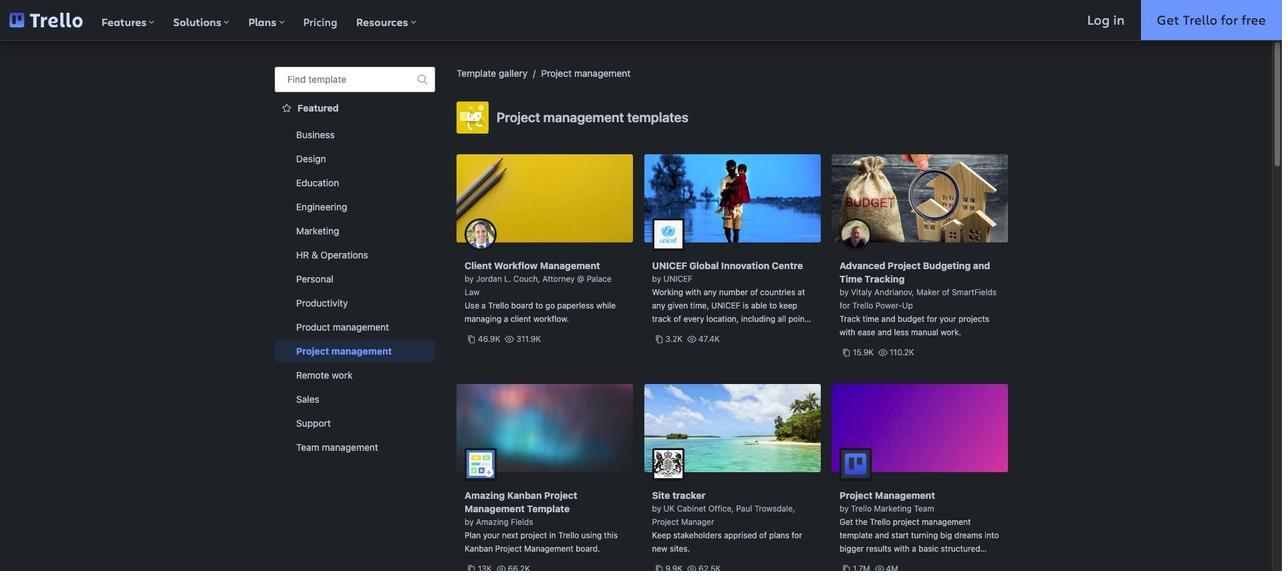 Task type: vqa. For each thing, say whether or not it's contained in the screenshot.


Task type: describe. For each thing, give the bounding box(es) containing it.
pricing
[[303, 15, 337, 29]]

of inside the site tracker by uk cabinet office, paul trowsdale, project manager keep stakeholders apprised of plans for new sites.
[[759, 531, 767, 541]]

management inside project management by trello marketing team get the trello project management template and start turning big dreams into bigger results with a basic structured workflow designed for teams of any size.
[[922, 517, 971, 527]]

paul
[[736, 504, 752, 514]]

work.
[[941, 328, 961, 338]]

less
[[894, 328, 909, 338]]

power-
[[875, 301, 902, 311]]

trello inside unicef global innovation centre by unicef working with any number of countries at any given time, unicef is able to keep track of every location, including all points of contact and every important document, on dedicated trello boards.
[[704, 341, 724, 351]]

innovation
[[721, 260, 769, 271]]

sales link
[[275, 389, 435, 410]]

to inside client workflow management by jordan l. couch, attorney @ palace law use a trello board to go paperless while managing a client workflow.
[[535, 301, 543, 311]]

0 vertical spatial unicef
[[652, 260, 687, 271]]

team management
[[296, 442, 378, 453]]

Find template field
[[275, 67, 435, 92]]

project up remote
[[296, 346, 329, 357]]

trello left free
[[1183, 11, 1217, 29]]

designed
[[876, 557, 910, 567]]

client
[[510, 314, 531, 324]]

plans button
[[239, 0, 294, 40]]

features
[[101, 15, 147, 29]]

results
[[866, 544, 892, 554]]

and left less
[[878, 328, 892, 338]]

0 horizontal spatial a
[[482, 301, 486, 311]]

global
[[689, 260, 719, 271]]

0 horizontal spatial template
[[457, 68, 496, 79]]

amazing kanban project management template by amazing fields plan your next project in trello using this kanban project management board.
[[465, 490, 618, 554]]

project down the gallery
[[497, 110, 540, 125]]

trowsdale,
[[754, 504, 795, 514]]

pricing link
[[294, 0, 347, 40]]

at
[[798, 287, 805, 297]]

turning
[[911, 531, 938, 541]]

sites.
[[670, 544, 690, 554]]

unicef global innovation centre by unicef working with any number of countries at any given time, unicef is able to keep track of every location, including all points of contact and every important document, on dedicated trello boards.
[[652, 260, 812, 351]]

marketing link
[[275, 221, 435, 242]]

for left free
[[1221, 11, 1238, 29]]

engineering link
[[275, 197, 435, 218]]

project inside the site tracker by uk cabinet office, paul trowsdale, project manager keep stakeholders apprised of plans for new sites.
[[652, 517, 679, 527]]

by inside unicef global innovation centre by unicef working with any number of countries at any given time, unicef is able to keep track of every location, including all points of contact and every important document, on dedicated trello boards.
[[652, 274, 661, 284]]

up
[[902, 301, 913, 311]]

of down given
[[674, 314, 681, 324]]

engineering
[[296, 201, 347, 213]]

while
[[596, 301, 616, 311]]

including
[[741, 314, 775, 324]]

by inside advanced project budgeting and time tracking by vitaly andrianov, maker of smartfields for trello power-up track time and budget for your projects with ease and less manual work.
[[840, 287, 849, 297]]

education link
[[275, 172, 435, 194]]

features button
[[92, 0, 164, 40]]

fields
[[511, 517, 533, 527]]

product management
[[296, 322, 389, 333]]

project down next
[[495, 544, 522, 554]]

product management link
[[275, 317, 435, 338]]

solutions button
[[164, 0, 239, 40]]

template gallery link
[[457, 68, 528, 79]]

management for topmost project management link
[[574, 68, 631, 79]]

featured
[[297, 102, 339, 114]]

template gallery
[[457, 68, 528, 79]]

work
[[332, 370, 353, 381]]

bigger
[[840, 544, 864, 554]]

apprised
[[724, 531, 757, 541]]

points
[[788, 314, 812, 324]]

advanced project budgeting and time tracking by vitaly andrianov, maker of smartfields for trello power-up track time and budget for your projects with ease and less manual work.
[[840, 260, 997, 338]]

design
[[296, 153, 326, 164]]

for up track
[[840, 301, 850, 311]]

gallery
[[499, 68, 528, 79]]

of up able
[[750, 287, 758, 297]]

get trello for free link
[[1141, 0, 1282, 40]]

board.
[[576, 544, 600, 554]]

working
[[652, 287, 683, 297]]

keep
[[652, 531, 671, 541]]

tracker
[[672, 490, 706, 501]]

next
[[502, 531, 518, 541]]

amazing fields image
[[465, 449, 497, 481]]

support
[[296, 418, 331, 429]]

size.
[[976, 557, 994, 567]]

for inside the site tracker by uk cabinet office, paul trowsdale, project manager keep stakeholders apprised of plans for new sites.
[[792, 531, 802, 541]]

managing
[[465, 314, 502, 324]]

0 vertical spatial team
[[296, 442, 319, 453]]

plan
[[465, 531, 481, 541]]

of inside project management by trello marketing team get the trello project management template and start turning big dreams into bigger results with a basic structured workflow designed for teams of any size.
[[951, 557, 958, 567]]

smartfields
[[952, 287, 997, 297]]

project management for the leftmost project management link
[[296, 346, 392, 357]]

into
[[985, 531, 999, 541]]

by inside the site tracker by uk cabinet office, paul trowsdale, project manager keep stakeholders apprised of plans for new sites.
[[652, 504, 661, 514]]

project up board. on the left of page
[[544, 490, 577, 501]]

site tracker by uk cabinet office, paul trowsdale, project manager keep stakeholders apprised of plans for new sites.
[[652, 490, 802, 554]]

find template
[[287, 74, 346, 85]]

manual
[[911, 328, 938, 338]]

project inside amazing kanban project management template by amazing fields plan your next project in trello using this kanban project management board.
[[520, 531, 547, 541]]

the
[[855, 517, 867, 527]]

team management link
[[275, 437, 435, 459]]

manager
[[681, 517, 714, 527]]

go
[[545, 301, 555, 311]]

attorney
[[542, 274, 575, 284]]

is
[[743, 301, 749, 311]]

0 vertical spatial in
[[1113, 11, 1125, 29]]

1 horizontal spatial a
[[504, 314, 508, 324]]

project right the gallery
[[541, 68, 572, 79]]

@
[[577, 274, 584, 284]]

time
[[840, 273, 862, 285]]

resources
[[356, 15, 408, 29]]

using
[[581, 531, 602, 541]]

a inside project management by trello marketing team get the trello project management template and start turning big dreams into bigger results with a basic structured workflow designed for teams of any size.
[[912, 544, 916, 554]]

0 vertical spatial amazing
[[465, 490, 505, 501]]

templates
[[627, 110, 688, 125]]

for up manual
[[927, 314, 937, 324]]

project inside advanced project budgeting and time tracking by vitaly andrianov, maker of smartfields for trello power-up track time and budget for your projects with ease and less manual work.
[[888, 260, 921, 271]]



Task type: locate. For each thing, give the bounding box(es) containing it.
2 horizontal spatial any
[[961, 557, 974, 567]]

and inside project management by trello marketing team get the trello project management template and start turning big dreams into bigger results with a basic structured workflow designed for teams of any size.
[[875, 531, 889, 541]]

2 horizontal spatial a
[[912, 544, 916, 554]]

47.4k
[[698, 334, 720, 344]]

any inside project management by trello marketing team get the trello project management template and start turning big dreams into bigger results with a basic structured workflow designed for teams of any size.
[[961, 557, 974, 567]]

teams
[[926, 557, 949, 567]]

remote
[[296, 370, 329, 381]]

0 vertical spatial your
[[940, 314, 956, 324]]

and inside unicef global innovation centre by unicef working with any number of countries at any given time, unicef is able to keep track of every location, including all points of contact and every important document, on dedicated trello boards.
[[693, 328, 707, 338]]

3.2k
[[665, 334, 683, 344]]

2 vertical spatial unicef
[[711, 301, 740, 311]]

sales
[[296, 394, 319, 405]]

2 vertical spatial with
[[894, 544, 910, 554]]

1 horizontal spatial project
[[893, 517, 919, 527]]

0 horizontal spatial to
[[535, 301, 543, 311]]

get right log in in the right top of the page
[[1157, 11, 1179, 29]]

log
[[1087, 11, 1110, 29]]

remote work
[[296, 370, 353, 381]]

log in link
[[1071, 0, 1141, 40]]

get trello for free
[[1157, 11, 1266, 29]]

your up work.
[[940, 314, 956, 324]]

design link
[[275, 148, 435, 170]]

project management icon image
[[457, 102, 489, 134]]

0 horizontal spatial kanban
[[465, 544, 493, 554]]

template up "featured"
[[308, 74, 346, 85]]

structured
[[941, 544, 980, 554]]

project up the
[[840, 490, 873, 501]]

template inside amazing kanban project management template by amazing fields plan your next project in trello using this kanban project management board.
[[527, 503, 570, 515]]

1 horizontal spatial to
[[769, 301, 777, 311]]

by inside project management by trello marketing team get the trello project management template and start turning big dreams into bigger results with a basic structured workflow designed for teams of any size.
[[840, 504, 849, 514]]

0 vertical spatial get
[[1157, 11, 1179, 29]]

palace
[[587, 274, 612, 284]]

of right maker
[[942, 287, 950, 297]]

1 vertical spatial get
[[840, 517, 853, 527]]

for inside project management by trello marketing team get the trello project management template and start turning big dreams into bigger results with a basic structured workflow designed for teams of any size.
[[913, 557, 923, 567]]

trello up managing
[[488, 301, 509, 311]]

uk cabinet office, paul trowsdale, project manager image
[[652, 449, 684, 481]]

of left plans
[[759, 531, 767, 541]]

time,
[[690, 301, 709, 311]]

stakeholders
[[673, 531, 722, 541]]

personal
[[296, 273, 333, 285]]

vitaly
[[851, 287, 872, 297]]

marketing up &
[[296, 225, 339, 237]]

trello marketing team image
[[840, 449, 872, 481]]

0 horizontal spatial template
[[308, 74, 346, 85]]

with down track
[[840, 328, 855, 338]]

with inside unicef global innovation centre by unicef working with any number of countries at any given time, unicef is able to keep track of every location, including all points of contact and every important document, on dedicated trello boards.
[[685, 287, 701, 297]]

in left using
[[549, 531, 556, 541]]

time
[[863, 314, 879, 324]]

your left next
[[483, 531, 500, 541]]

trello right the
[[870, 517, 891, 527]]

1 vertical spatial any
[[652, 301, 665, 311]]

in right log
[[1113, 11, 1125, 29]]

hr & operations link
[[275, 245, 435, 266]]

every down time,
[[683, 314, 704, 324]]

0 horizontal spatial team
[[296, 442, 319, 453]]

0 horizontal spatial project management
[[296, 346, 392, 357]]

1 vertical spatial in
[[549, 531, 556, 541]]

1 horizontal spatial in
[[1113, 11, 1125, 29]]

1 horizontal spatial any
[[703, 287, 717, 297]]

0 horizontal spatial project management link
[[275, 341, 435, 362]]

team up 'turning'
[[914, 504, 934, 514]]

trello down vitaly
[[852, 301, 873, 311]]

unicef image
[[652, 219, 684, 251]]

team down support
[[296, 442, 319, 453]]

for down basic
[[913, 557, 923, 567]]

workflow
[[494, 260, 538, 271]]

trello left boards.
[[704, 341, 724, 351]]

1 vertical spatial with
[[840, 328, 855, 338]]

amazing down amazing fields image
[[465, 490, 505, 501]]

by down time
[[840, 287, 849, 297]]

1 horizontal spatial project management link
[[541, 68, 631, 79]]

for right plans
[[792, 531, 802, 541]]

client
[[465, 260, 492, 271]]

1 vertical spatial a
[[504, 314, 508, 324]]

on
[[652, 341, 661, 351]]

and up dedicated
[[693, 328, 707, 338]]

and down power-
[[881, 314, 895, 324]]

law
[[465, 287, 480, 297]]

get left the
[[840, 517, 853, 527]]

of up on
[[652, 328, 660, 338]]

management down fields
[[524, 544, 573, 554]]

team inside project management by trello marketing team get the trello project management template and start turning big dreams into bigger results with a basic structured workflow designed for teams of any size.
[[914, 504, 934, 514]]

find
[[287, 74, 306, 85]]

0 horizontal spatial any
[[652, 301, 665, 311]]

workflow
[[840, 557, 873, 567]]

1 horizontal spatial kanban
[[507, 490, 542, 501]]

template inside field
[[308, 74, 346, 85]]

management up fields
[[465, 503, 525, 515]]

0 horizontal spatial get
[[840, 517, 853, 527]]

project down uk
[[652, 517, 679, 527]]

in inside amazing kanban project management template by amazing fields plan your next project in trello using this kanban project management board.
[[549, 531, 556, 541]]

support link
[[275, 413, 435, 434]]

jordan
[[476, 274, 502, 284]]

template up fields
[[527, 503, 570, 515]]

project management up project management templates
[[541, 68, 631, 79]]

amazing
[[465, 490, 505, 501], [476, 517, 509, 527]]

remote work link
[[275, 365, 435, 386]]

to left go at the bottom left of page
[[535, 301, 543, 311]]

new
[[652, 544, 668, 554]]

log in
[[1087, 11, 1125, 29]]

of inside advanced project budgeting and time tracking by vitaly andrianov, maker of smartfields for trello power-up track time and budget for your projects with ease and less manual work.
[[942, 287, 950, 297]]

of down structured
[[951, 557, 958, 567]]

business
[[296, 129, 335, 140]]

1 horizontal spatial get
[[1157, 11, 1179, 29]]

1 vertical spatial amazing
[[476, 517, 509, 527]]

any up the track
[[652, 301, 665, 311]]

by up plan
[[465, 517, 474, 527]]

location,
[[706, 314, 739, 324]]

0 vertical spatial any
[[703, 287, 717, 297]]

boards.
[[727, 341, 755, 351]]

kanban down plan
[[465, 544, 493, 554]]

by left uk
[[652, 504, 661, 514]]

management for product management link
[[333, 322, 389, 333]]

project management link up project management templates
[[541, 68, 631, 79]]

dreams
[[954, 531, 982, 541]]

1 horizontal spatial every
[[709, 328, 730, 338]]

any
[[703, 287, 717, 297], [652, 301, 665, 311], [961, 557, 974, 567]]

get inside project management by trello marketing team get the trello project management template and start turning big dreams into bigger results with a basic structured workflow designed for teams of any size.
[[840, 517, 853, 527]]

project management link
[[541, 68, 631, 79], [275, 341, 435, 362]]

1 vertical spatial template
[[840, 531, 873, 541]]

paperless
[[557, 301, 594, 311]]

hr
[[296, 249, 309, 261]]

0 vertical spatial project
[[893, 517, 919, 527]]

1 horizontal spatial with
[[840, 328, 855, 338]]

template
[[457, 68, 496, 79], [527, 503, 570, 515]]

cabinet
[[677, 504, 706, 514]]

2 to from the left
[[769, 301, 777, 311]]

2 vertical spatial any
[[961, 557, 974, 567]]

0 vertical spatial template
[[308, 74, 346, 85]]

a left client at the left of the page
[[504, 314, 508, 324]]

to
[[535, 301, 543, 311], [769, 301, 777, 311]]

trello inside amazing kanban project management template by amazing fields plan your next project in trello using this kanban project management board.
[[558, 531, 579, 541]]

management for team management link
[[322, 442, 378, 453]]

trello left using
[[558, 531, 579, 541]]

budgeting
[[923, 260, 971, 271]]

1 vertical spatial your
[[483, 531, 500, 541]]

trello
[[1183, 11, 1217, 29], [488, 301, 509, 311], [852, 301, 873, 311], [704, 341, 724, 351], [851, 504, 872, 514], [870, 517, 891, 527], [558, 531, 579, 541]]

advanced
[[840, 260, 885, 271]]

project inside project management by trello marketing team get the trello project management template and start turning big dreams into bigger results with a basic structured workflow designed for teams of any size.
[[840, 490, 873, 501]]

0 vertical spatial template
[[457, 68, 496, 79]]

and up results
[[875, 531, 889, 541]]

kanban
[[507, 490, 542, 501], [465, 544, 493, 554]]

template
[[308, 74, 346, 85], [840, 531, 873, 541]]

by up bigger
[[840, 504, 849, 514]]

ease
[[858, 328, 875, 338]]

110.2k
[[890, 348, 914, 358]]

free
[[1242, 11, 1266, 29]]

operations
[[321, 249, 368, 261]]

a left basic
[[912, 544, 916, 554]]

and up smartfields
[[973, 260, 990, 271]]

by inside client workflow management by jordan l. couch, attorney @ palace law use a trello board to go paperless while managing a client workflow.
[[465, 274, 474, 284]]

46.9k
[[478, 334, 500, 344]]

0 vertical spatial marketing
[[296, 225, 339, 237]]

trello inside client workflow management by jordan l. couch, attorney @ palace law use a trello board to go paperless while managing a client workflow.
[[488, 301, 509, 311]]

start
[[891, 531, 909, 541]]

1 vertical spatial template
[[527, 503, 570, 515]]

project management down product management
[[296, 346, 392, 357]]

0 vertical spatial with
[[685, 287, 701, 297]]

0 vertical spatial a
[[482, 301, 486, 311]]

amazing up next
[[476, 517, 509, 527]]

1 vertical spatial project
[[520, 531, 547, 541]]

every down location,
[[709, 328, 730, 338]]

with down "start"
[[894, 544, 910, 554]]

education
[[296, 177, 339, 188]]

with inside advanced project budgeting and time tracking by vitaly andrianov, maker of smartfields for trello power-up track time and budget for your projects with ease and less manual work.
[[840, 328, 855, 338]]

1 horizontal spatial template
[[840, 531, 873, 541]]

project management link down product management link
[[275, 341, 435, 362]]

team
[[296, 442, 319, 453], [914, 504, 934, 514]]

template inside project management by trello marketing team get the trello project management template and start turning big dreams into bigger results with a basic structured workflow designed for teams of any size.
[[840, 531, 873, 541]]

any up time,
[[703, 287, 717, 297]]

marketing up "start"
[[874, 504, 912, 514]]

able
[[751, 301, 767, 311]]

0 horizontal spatial your
[[483, 531, 500, 541]]

0 vertical spatial kanban
[[507, 490, 542, 501]]

workflow.
[[533, 314, 569, 324]]

to inside unicef global innovation centre by unicef working with any number of countries at any given time, unicef is able to keep track of every location, including all points of contact and every important document, on dedicated trello boards.
[[769, 301, 777, 311]]

trello image
[[9, 13, 83, 28], [9, 13, 83, 27]]

a
[[482, 301, 486, 311], [504, 314, 508, 324], [912, 544, 916, 554]]

important
[[732, 328, 769, 338]]

featured link
[[275, 98, 435, 119]]

0 horizontal spatial in
[[549, 531, 556, 541]]

1 horizontal spatial marketing
[[874, 504, 912, 514]]

1 vertical spatial project management link
[[275, 341, 435, 362]]

2 vertical spatial a
[[912, 544, 916, 554]]

centre
[[772, 260, 803, 271]]

1 vertical spatial team
[[914, 504, 934, 514]]

in
[[1113, 11, 1125, 29], [549, 531, 556, 541]]

by up law
[[465, 274, 474, 284]]

template left the gallery
[[457, 68, 496, 79]]

trello up the
[[851, 504, 872, 514]]

1 horizontal spatial project management
[[541, 68, 631, 79]]

vitaly andrianov, maker of smartfields for trello power-up image
[[840, 219, 872, 251]]

countries
[[760, 287, 795, 297]]

0 horizontal spatial marketing
[[296, 225, 339, 237]]

your inside advanced project budgeting and time tracking by vitaly andrianov, maker of smartfields for trello power-up track time and budget for your projects with ease and less manual work.
[[940, 314, 956, 324]]

management up "start"
[[875, 490, 935, 501]]

track
[[652, 314, 671, 324]]

project management inside project management link
[[296, 346, 392, 357]]

to right able
[[769, 301, 777, 311]]

tracking
[[865, 273, 905, 285]]

dedicated
[[664, 341, 701, 351]]

project up 'tracking'
[[888, 260, 921, 271]]

project management for topmost project management link
[[541, 68, 631, 79]]

management inside client workflow management by jordan l. couch, attorney @ palace law use a trello board to go paperless while managing a client workflow.
[[540, 260, 600, 271]]

1 horizontal spatial team
[[914, 504, 934, 514]]

by up working
[[652, 274, 661, 284]]

management for the leftmost project management link
[[331, 346, 392, 357]]

kanban up fields
[[507, 490, 542, 501]]

a right use
[[482, 301, 486, 311]]

business link
[[275, 124, 435, 146]]

311.9k
[[516, 334, 541, 344]]

0 horizontal spatial with
[[685, 287, 701, 297]]

template up bigger
[[840, 531, 873, 541]]

1 vertical spatial project management
[[296, 346, 392, 357]]

any down structured
[[961, 557, 974, 567]]

jordan l. couch, attorney @ palace law image
[[465, 219, 497, 251]]

0 horizontal spatial project
[[520, 531, 547, 541]]

1 vertical spatial marketing
[[874, 504, 912, 514]]

project inside project management by trello marketing team get the trello project management template and start turning big dreams into bigger results with a basic structured workflow designed for teams of any size.
[[893, 517, 919, 527]]

1 vertical spatial unicef
[[663, 274, 693, 284]]

1 vertical spatial kanban
[[465, 544, 493, 554]]

track
[[840, 314, 860, 324]]

projects
[[958, 314, 989, 324]]

with inside project management by trello marketing team get the trello project management template and start turning big dreams into bigger results with a basic structured workflow designed for teams of any size.
[[894, 544, 910, 554]]

management inside project management by trello marketing team get the trello project management template and start turning big dreams into bigger results with a basic structured workflow designed for teams of any size.
[[875, 490, 935, 501]]

project down fields
[[520, 531, 547, 541]]

1 to from the left
[[535, 301, 543, 311]]

marketing inside project management by trello marketing team get the trello project management template and start turning big dreams into bigger results with a basic structured workflow designed for teams of any size.
[[874, 504, 912, 514]]

with up time,
[[685, 287, 701, 297]]

0 vertical spatial project management
[[541, 68, 631, 79]]

project up "start"
[[893, 517, 919, 527]]

product
[[296, 322, 330, 333]]

trello inside advanced project budgeting and time tracking by vitaly andrianov, maker of smartfields for trello power-up track time and budget for your projects with ease and less manual work.
[[852, 301, 873, 311]]

resources button
[[347, 0, 426, 40]]

productivity
[[296, 297, 348, 309]]

contact
[[662, 328, 691, 338]]

1 horizontal spatial your
[[940, 314, 956, 324]]

project
[[893, 517, 919, 527], [520, 531, 547, 541]]

1 vertical spatial every
[[709, 328, 730, 338]]

by inside amazing kanban project management template by amazing fields plan your next project in trello using this kanban project management board.
[[465, 517, 474, 527]]

1 horizontal spatial template
[[527, 503, 570, 515]]

management up @
[[540, 260, 600, 271]]

your inside amazing kanban project management template by amazing fields plan your next project in trello using this kanban project management board.
[[483, 531, 500, 541]]

0 vertical spatial every
[[683, 314, 704, 324]]

2 horizontal spatial with
[[894, 544, 910, 554]]

0 vertical spatial project management link
[[541, 68, 631, 79]]

basic
[[919, 544, 939, 554]]

0 horizontal spatial every
[[683, 314, 704, 324]]

solutions
[[173, 15, 222, 29]]



